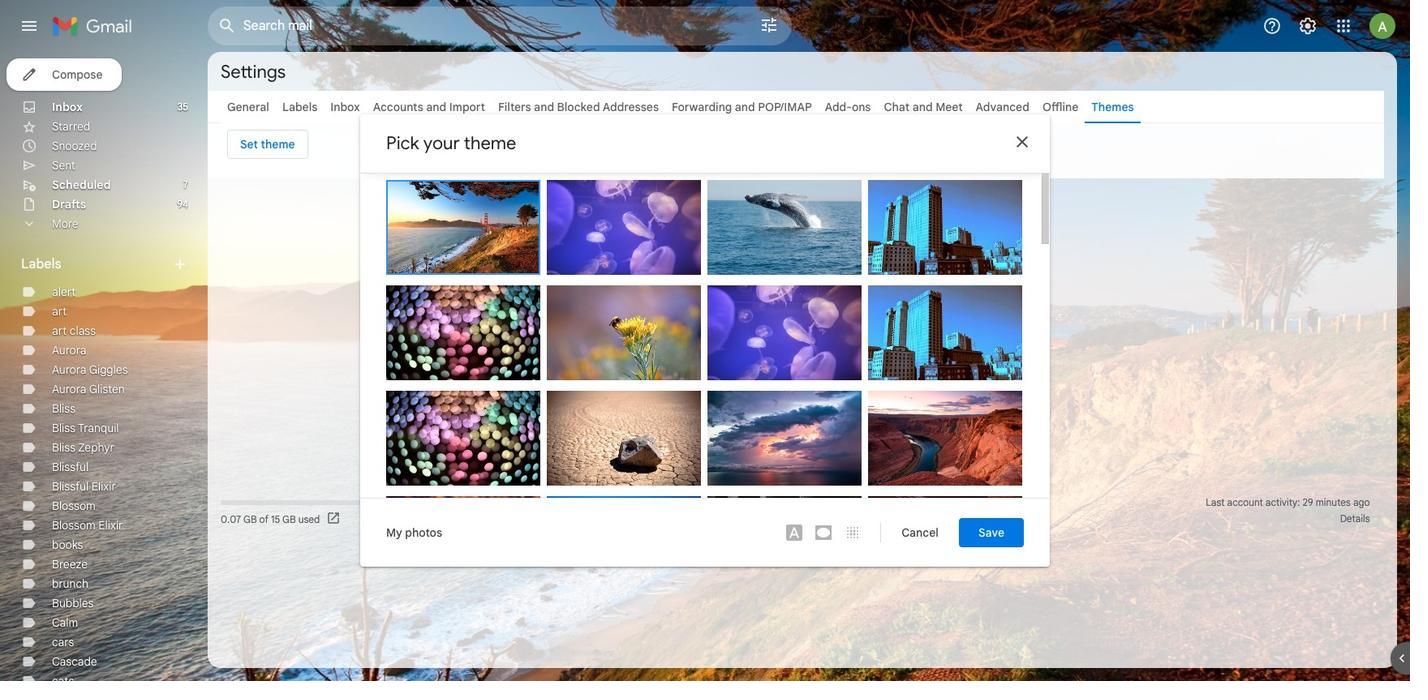 Task type: locate. For each thing, give the bounding box(es) containing it.
inbox link
[[52, 100, 83, 114], [330, 100, 360, 114]]

elixir down blissful elixir link
[[98, 518, 123, 533]]

and left the pop/imap
[[735, 100, 755, 114]]

blissful elixir link
[[52, 479, 116, 494]]

by: inside 'by: gleff' option
[[717, 273, 731, 286]]

support image
[[1262, 16, 1282, 36]]

2 blossom from the top
[[52, 518, 96, 533]]

offline
[[1042, 100, 1078, 114]]

glisten
[[89, 382, 125, 397]]

1 vertical spatial animals
[[717, 378, 753, 391]]

1 inbox link from the left
[[52, 100, 83, 114]]

3 bliss from the top
[[52, 441, 75, 455]]

cancel button
[[888, 518, 952, 548]]

3 and from the left
[[735, 100, 755, 114]]

2 aurora from the top
[[52, 363, 86, 377]]

and right filters
[[534, 100, 554, 114]]

1 and from the left
[[426, 100, 446, 114]]

1 vertical spatial bliss
[[52, 421, 75, 436]]

aurora giggles link
[[52, 363, 128, 377]]

0 vertical spatial labels
[[282, 100, 317, 114]]

and left import
[[426, 100, 446, 114]]

2 vertical spatial aurora
[[52, 382, 86, 397]]

animals
[[557, 273, 593, 286], [717, 378, 753, 391]]

breeze
[[52, 557, 88, 572]]

theme
[[464, 132, 516, 154]]

calm
[[52, 616, 78, 630]]

zephyr
[[78, 441, 114, 455]]

inbox link up starred
[[52, 100, 83, 114]]

0 horizontal spatial labels
[[21, 256, 61, 273]]

elixir up the "blossom" link
[[91, 479, 116, 494]]

forwarding
[[672, 100, 732, 114]]

alert link
[[52, 285, 76, 299]]

pick your theme
[[386, 132, 516, 154]]

0 vertical spatial art
[[52, 304, 67, 319]]

add-
[[825, 100, 852, 114]]

29
[[1303, 497, 1313, 509]]

account
[[1227, 497, 1263, 509]]

starred
[[52, 119, 90, 134]]

2 vertical spatial bliss
[[52, 441, 75, 455]]

bliss up blissful link
[[52, 441, 75, 455]]

by: grzegorz głowaty
[[717, 484, 818, 497]]

0 vertical spatial aurora
[[52, 343, 86, 358]]

by: romain guy
[[398, 271, 470, 284], [878, 273, 950, 286], [396, 378, 468, 391], [557, 378, 629, 391], [878, 378, 950, 391], [396, 484, 468, 497], [557, 484, 629, 497], [878, 484, 950, 497]]

1 vertical spatial blissful
[[52, 479, 89, 494]]

4 and from the left
[[912, 100, 933, 114]]

0.07 gb of 15 gb used
[[221, 513, 320, 525]]

follow link to manage storage image
[[326, 511, 343, 527]]

aurora
[[52, 343, 86, 358], [52, 363, 86, 377], [52, 382, 86, 397]]

elixir
[[91, 479, 116, 494], [98, 518, 123, 533]]

activity:
[[1266, 497, 1300, 509]]

3 aurora from the top
[[52, 382, 86, 397]]

labels navigation
[[0, 52, 208, 681]]

animals option
[[547, 180, 701, 287], [707, 286, 862, 393]]

cascade
[[52, 655, 97, 669]]

add-ons
[[825, 100, 871, 114]]

0 vertical spatial elixir
[[91, 479, 116, 494]]

sent link
[[52, 158, 75, 173]]

labels link
[[282, 100, 317, 114]]

2 blissful from the top
[[52, 479, 89, 494]]

2 inbox from the left
[[330, 100, 360, 114]]

bliss down "bliss" link
[[52, 421, 75, 436]]

aurora down aurora link on the left bottom of the page
[[52, 363, 86, 377]]

minutes
[[1316, 497, 1351, 509]]

1 vertical spatial aurora
[[52, 363, 86, 377]]

0 horizontal spatial inbox
[[52, 100, 83, 114]]

1 horizontal spatial labels
[[282, 100, 317, 114]]

advanced search options image
[[753, 9, 785, 41]]

details
[[1340, 513, 1370, 525]]

1 vertical spatial blossom
[[52, 518, 96, 533]]

94
[[177, 198, 188, 210]]

and right 'chat'
[[912, 100, 933, 114]]

blossom down blissful elixir link
[[52, 499, 96, 514]]

0 horizontal spatial by: grzegorz głowaty option
[[386, 497, 540, 591]]

main menu image
[[19, 16, 39, 36]]

of
[[259, 513, 268, 525]]

inbox right labels 'link'
[[330, 100, 360, 114]]

blissful link
[[52, 460, 89, 475]]

labels inside labels navigation
[[21, 256, 61, 273]]

1 horizontal spatial by: grzegorz głowaty option
[[707, 391, 862, 498]]

gb right the 15 on the bottom of the page
[[282, 513, 296, 525]]

filters
[[498, 100, 531, 114]]

accounts
[[373, 100, 423, 114]]

1 horizontal spatial animals
[[717, 378, 753, 391]]

my
[[386, 526, 402, 540]]

0 vertical spatial blossom
[[52, 499, 96, 514]]

0 vertical spatial blissful
[[52, 460, 89, 475]]

aurora down art class link
[[52, 343, 86, 358]]

1 inbox from the left
[[52, 100, 83, 114]]

1 vertical spatial labels
[[21, 256, 61, 273]]

footer
[[208, 495, 1384, 527]]

blossom
[[52, 499, 96, 514], [52, 518, 96, 533]]

by: romain guy option
[[386, 180, 540, 286], [868, 180, 1022, 287], [386, 286, 540, 393], [547, 286, 701, 393], [868, 286, 1022, 393], [386, 391, 540, 498], [547, 391, 701, 498], [868, 391, 1022, 498], [868, 497, 1022, 591]]

bliss up bliss tranquil link
[[52, 402, 75, 416]]

0 horizontal spatial animals
[[557, 273, 593, 286]]

giggles
[[89, 363, 128, 377]]

blossom elixir link
[[52, 518, 123, 533]]

pick your theme heading
[[386, 132, 516, 154]]

art down art link
[[52, 324, 67, 338]]

last account activity: 29 minutes ago details
[[1206, 497, 1370, 525]]

inbox up starred
[[52, 100, 83, 114]]

1 horizontal spatial gb
[[282, 513, 296, 525]]

2 and from the left
[[534, 100, 554, 114]]

art down alert link
[[52, 304, 67, 319]]

by: grzegorz głowaty option containing by: grzegorz głowaty
[[707, 391, 862, 498]]

blossom down the "blossom" link
[[52, 518, 96, 533]]

bliss link
[[52, 402, 75, 416]]

1 gb from the left
[[243, 513, 257, 525]]

addresses
[[603, 100, 659, 114]]

and for forwarding
[[735, 100, 755, 114]]

cars link
[[52, 635, 74, 650]]

blissful down blissful link
[[52, 479, 89, 494]]

0 vertical spatial bliss
[[52, 402, 75, 416]]

inbox
[[52, 100, 83, 114], [330, 100, 360, 114]]

labels for labels heading
[[21, 256, 61, 273]]

scheduled
[[52, 178, 111, 192]]

themes
[[1091, 100, 1134, 114]]

by: grzegorz głowaty option
[[707, 391, 862, 498], [386, 497, 540, 591]]

0 horizontal spatial gb
[[243, 513, 257, 525]]

drafts
[[52, 197, 86, 212]]

bubbles
[[52, 596, 94, 611]]

aurora up "bliss" link
[[52, 382, 86, 397]]

bliss tranquil link
[[52, 421, 119, 436]]

1 bliss from the top
[[52, 402, 75, 416]]

by: greg bullock option
[[707, 497, 862, 591]]

art class link
[[52, 324, 96, 338]]

1 horizontal spatial inbox link
[[330, 100, 360, 114]]

2 art from the top
[[52, 324, 67, 338]]

aurora glisten link
[[52, 382, 125, 397]]

1 vertical spatial art
[[52, 324, 67, 338]]

None search field
[[208, 6, 792, 45]]

and
[[426, 100, 446, 114], [534, 100, 554, 114], [735, 100, 755, 114], [912, 100, 933, 114]]

save
[[978, 526, 1004, 540]]

labels up alert
[[21, 256, 61, 273]]

gb left of
[[243, 513, 257, 525]]

blissful down bliss zephyr link
[[52, 460, 89, 475]]

1 horizontal spatial inbox
[[330, 100, 360, 114]]

· right terms
[[751, 497, 753, 509]]

romain
[[414, 271, 449, 284], [895, 273, 929, 286], [413, 378, 447, 391], [573, 378, 608, 391], [895, 378, 929, 391], [413, 484, 447, 497], [573, 484, 608, 497], [895, 484, 929, 497]]

labels right general link at the left top of the page
[[282, 100, 317, 114]]

0 horizontal spatial ·
[[751, 497, 753, 509]]

0 horizontal spatial inbox link
[[52, 100, 83, 114]]

· right the 'privacy' link
[[790, 497, 793, 509]]

accounts and import link
[[373, 100, 485, 114]]

inbox link right labels 'link'
[[330, 100, 360, 114]]

by: gleff
[[717, 273, 755, 286]]

1 horizontal spatial ·
[[790, 497, 793, 509]]

labels
[[282, 100, 317, 114], [21, 256, 61, 273]]



Task type: describe. For each thing, give the bounding box(es) containing it.
import
[[449, 100, 485, 114]]

my photos button
[[373, 518, 455, 548]]

forwarding and pop/imap link
[[672, 100, 812, 114]]

lake tahoe option
[[547, 497, 701, 591]]

alert
[[52, 285, 76, 299]]

add-ons link
[[825, 100, 871, 114]]

by: gleff option
[[707, 180, 862, 287]]

labels heading
[[21, 256, 172, 273]]

terms · privacy · program policies
[[721, 497, 869, 509]]

inbox link inside labels navigation
[[52, 100, 83, 114]]

books
[[52, 538, 83, 552]]

art link
[[52, 304, 67, 319]]

scheduled link
[[52, 178, 111, 192]]

chat and meet link
[[884, 100, 963, 114]]

7
[[183, 178, 188, 191]]

1 blossom from the top
[[52, 499, 96, 514]]

forwarding and pop/imap
[[672, 100, 812, 114]]

advanced link
[[976, 100, 1029, 114]]

books link
[[52, 538, 83, 552]]

starred link
[[52, 119, 90, 134]]

snoozed
[[52, 139, 97, 153]]

2 gb from the left
[[282, 513, 296, 525]]

chat and meet
[[884, 100, 963, 114]]

by: inside by: grzegorz głowaty option
[[717, 484, 731, 497]]

my photos
[[386, 526, 442, 540]]

filters and blocked addresses
[[498, 100, 659, 114]]

program
[[795, 497, 833, 509]]

1 art from the top
[[52, 304, 67, 319]]

grzegorz
[[734, 484, 776, 497]]

filters and blocked addresses link
[[498, 100, 659, 114]]

ago
[[1353, 497, 1370, 509]]

0.07
[[221, 513, 241, 525]]

and for accounts
[[426, 100, 446, 114]]

pick your theme alert dialog
[[360, 114, 1050, 591]]

general link
[[227, 100, 269, 114]]

your
[[423, 132, 460, 154]]

alert art art class aurora aurora giggles aurora glisten bliss bliss tranquil bliss zephyr blissful blissful elixir blossom blossom elixir books breeze brunch bubbles calm cars cascade
[[52, 285, 128, 669]]

brunch
[[52, 577, 89, 591]]

compose
[[52, 67, 103, 82]]

save button
[[959, 518, 1024, 548]]

blocked
[[557, 100, 600, 114]]

1 blissful from the top
[[52, 460, 89, 475]]

1 · from the left
[[751, 497, 753, 509]]

głowaty
[[779, 484, 818, 497]]

sent
[[52, 158, 75, 173]]

privacy
[[756, 497, 788, 509]]

chat
[[884, 100, 910, 114]]

settings image
[[1298, 16, 1318, 36]]

footer containing terms
[[208, 495, 1384, 527]]

drafts link
[[52, 197, 86, 212]]

themes link
[[1091, 100, 1134, 114]]

blossom link
[[52, 499, 96, 514]]

ons
[[852, 100, 871, 114]]

cars
[[52, 635, 74, 650]]

2 · from the left
[[790, 497, 793, 509]]

more
[[52, 217, 78, 231]]

calm link
[[52, 616, 78, 630]]

general
[[227, 100, 269, 114]]

2 bliss from the top
[[52, 421, 75, 436]]

and for chat
[[912, 100, 933, 114]]

last
[[1206, 497, 1225, 509]]

brunch link
[[52, 577, 89, 591]]

aurora link
[[52, 343, 86, 358]]

search mail image
[[213, 11, 242, 41]]

accounts and import
[[373, 100, 485, 114]]

terms link
[[721, 497, 748, 509]]

used
[[298, 513, 320, 525]]

terms
[[721, 497, 748, 509]]

bubbles link
[[52, 596, 94, 611]]

pick
[[386, 132, 419, 154]]

snoozed link
[[52, 139, 97, 153]]

settings
[[221, 60, 286, 82]]

1 aurora from the top
[[52, 343, 86, 358]]

cancel
[[902, 526, 939, 540]]

0 horizontal spatial animals option
[[547, 180, 701, 287]]

1 vertical spatial elixir
[[98, 518, 123, 533]]

inbox inside labels navigation
[[52, 100, 83, 114]]

1 horizontal spatial animals option
[[707, 286, 862, 393]]

2 inbox link from the left
[[330, 100, 360, 114]]

35
[[178, 101, 188, 113]]

bliss zephyr link
[[52, 441, 114, 455]]

meet
[[936, 100, 963, 114]]

compose button
[[6, 58, 122, 91]]

more button
[[0, 214, 195, 234]]

15
[[271, 513, 280, 525]]

labels for labels 'link'
[[282, 100, 317, 114]]

policies
[[836, 497, 869, 509]]

tranquil
[[78, 421, 119, 436]]

starred snoozed sent
[[52, 119, 97, 173]]

cascade link
[[52, 655, 97, 669]]

class
[[70, 324, 96, 338]]

program policies link
[[795, 497, 869, 509]]

pop/imap
[[758, 100, 812, 114]]

and for filters
[[534, 100, 554, 114]]

offline link
[[1042, 100, 1078, 114]]

photos
[[405, 526, 442, 540]]

0 vertical spatial animals
[[557, 273, 593, 286]]

privacy link
[[756, 497, 788, 509]]

breeze link
[[52, 557, 88, 572]]



Task type: vqa. For each thing, say whether or not it's contained in the screenshot.
middle BLISS
yes



